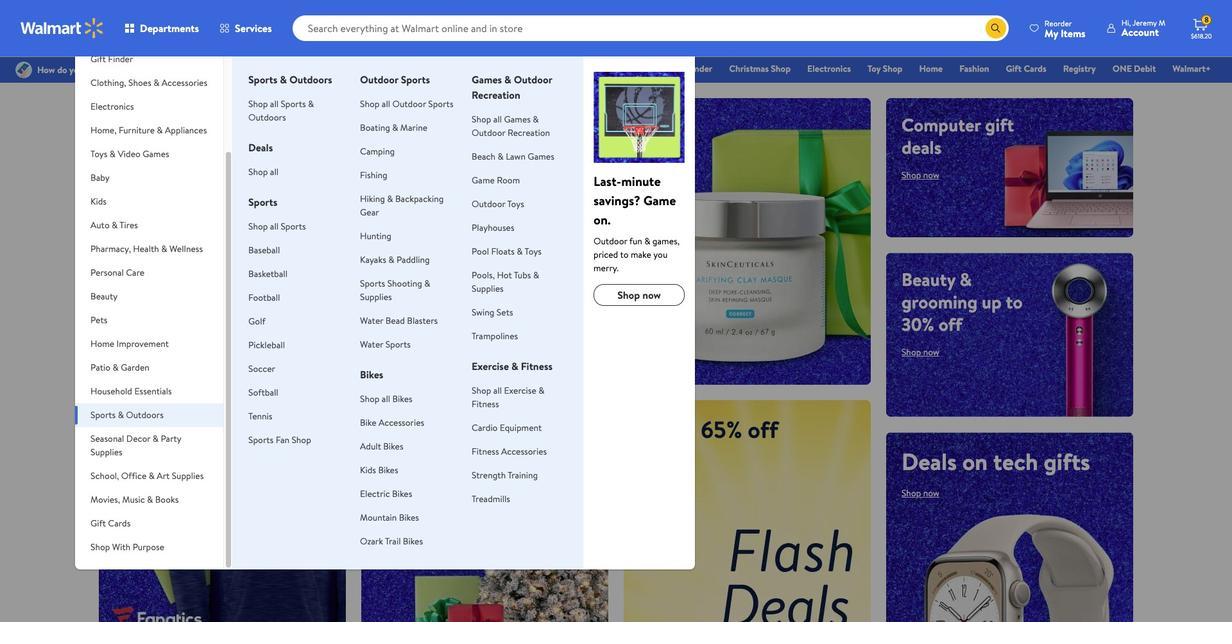 Task type: locate. For each thing, give the bounding box(es) containing it.
seasonal
[[377, 437, 443, 462]]

home
[[920, 62, 943, 75], [91, 338, 114, 351]]

1 vertical spatial 30%
[[425, 415, 458, 440]]

fashion link
[[954, 62, 996, 76]]

home left "fashion" link
[[920, 62, 943, 75]]

gift finder inside "link"
[[670, 62, 713, 75]]

adult bikes link
[[360, 440, 404, 453]]

0 vertical spatial home
[[920, 62, 943, 75]]

1 vertical spatial home
[[91, 338, 114, 351]]

0 horizontal spatial gift cards
[[91, 518, 131, 530]]

toys up baby
[[91, 148, 108, 161]]

0 vertical spatial toys
[[91, 148, 108, 161]]

1 vertical spatial outdoors
[[249, 111, 286, 124]]

seasonal
[[91, 433, 124, 446]]

home, furniture & appliances button
[[75, 119, 223, 143]]

game inside the last-minute savings? game on. outdoor fun & games, priced to make you merry.
[[644, 192, 676, 209]]

deals inside 'computer gift deals'
[[902, 135, 942, 160]]

1 horizontal spatial electronics
[[808, 62, 851, 75]]

outdoor inside shop all games & outdoor recreation
[[472, 126, 506, 139]]

2 vertical spatial deals
[[902, 446, 957, 478]]

gift finder inside 'dropdown button'
[[91, 53, 133, 65]]

0 horizontal spatial cards
[[108, 518, 131, 530]]

0 horizontal spatial kids
[[91, 195, 107, 208]]

0 vertical spatial essentials
[[615, 62, 653, 75]]

sports inside dropdown button
[[91, 409, 116, 422]]

0 vertical spatial recreation
[[472, 88, 521, 102]]

0 horizontal spatial finder
[[108, 53, 133, 65]]

baby
[[91, 171, 110, 184]]

fitness up shop all exercise & fitness
[[521, 360, 553, 374]]

gift cards down my
[[1007, 62, 1047, 75]]

0 vertical spatial electronics
[[808, 62, 851, 75]]

sports
[[249, 73, 278, 87], [401, 73, 430, 87], [281, 98, 306, 110], [429, 98, 454, 110], [249, 195, 278, 209], [281, 220, 306, 233], [360, 277, 385, 290], [386, 338, 411, 351], [91, 409, 116, 422], [249, 434, 274, 447]]

electronics inside dropdown button
[[91, 100, 134, 113]]

home for home
[[920, 62, 943, 75]]

1 water from the top
[[360, 315, 384, 327]]

hiking
[[360, 193, 385, 205]]

up
[[114, 292, 143, 324], [640, 414, 669, 446], [377, 415, 400, 440]]

sports & outdoors inside dropdown button
[[91, 409, 164, 422]]

0 horizontal spatial accessories
[[162, 76, 208, 89]]

0 horizontal spatial outdoors
[[126, 409, 164, 422]]

off inside up to 30% off seasonal decor
[[462, 415, 486, 440]]

home inside "home improvement" dropdown button
[[91, 338, 114, 351]]

hot
[[497, 269, 512, 282]]

cards inside dropdown button
[[108, 518, 131, 530]]

1 vertical spatial cards
[[108, 518, 131, 530]]

0 horizontal spatial gift finder
[[91, 53, 133, 65]]

hi, jeremy m account
[[1122, 17, 1166, 39]]

gift inside dropdown button
[[91, 518, 106, 530]]

sports fan shop
[[249, 434, 311, 447]]

1 horizontal spatial finder
[[688, 62, 713, 75]]

outdoor up the marine
[[393, 98, 426, 110]]

2 horizontal spatial accessories
[[502, 446, 547, 458]]

0 horizontal spatial game
[[472, 174, 495, 187]]

1 horizontal spatial beauty
[[902, 267, 956, 292]]

all inside shop all exercise & fitness
[[494, 385, 502, 397]]

electric bikes link
[[360, 488, 412, 501]]

great home deals
[[114, 112, 207, 160]]

0 horizontal spatial deals
[[114, 135, 154, 160]]

gifts
[[1044, 446, 1091, 478]]

accessories up home
[[162, 76, 208, 89]]

mountain
[[360, 512, 397, 525]]

gift up clothing,
[[91, 53, 106, 65]]

1 vertical spatial sports & outdoors
[[91, 409, 164, 422]]

off inside up to 25% off sports-fan gear
[[223, 292, 253, 324]]

water down water bead blasters link
[[360, 338, 384, 351]]

blasters
[[407, 315, 438, 327]]

electronics left toy
[[808, 62, 851, 75]]

electronics for the electronics link
[[808, 62, 851, 75]]

1 vertical spatial recreation
[[508, 126, 550, 139]]

1 horizontal spatial cards
[[1024, 62, 1047, 75]]

games inside dropdown button
[[143, 148, 169, 161]]

cards down my
[[1024, 62, 1047, 75]]

home
[[163, 112, 207, 137]]

to for up to 65% off
[[674, 414, 696, 446]]

sports & outdoors up shop all sports & outdoors link
[[249, 73, 332, 87]]

deals for deals on tech gifts
[[902, 446, 957, 478]]

personal
[[91, 266, 124, 279]]

school,
[[91, 470, 119, 483]]

exercise down "trampolines"
[[472, 360, 509, 374]]

bikes right trail
[[403, 536, 423, 548]]

cards for gift cards dropdown button
[[108, 518, 131, 530]]

up for up to 65% off
[[640, 414, 669, 446]]

game room
[[472, 174, 520, 187]]

1 vertical spatial kids
[[360, 464, 376, 477]]

0 horizontal spatial up
[[114, 292, 143, 324]]

1 vertical spatial gift cards
[[91, 518, 131, 530]]

recreation
[[472, 88, 521, 102], [508, 126, 550, 139]]

water sports
[[360, 338, 411, 351]]

1 vertical spatial exercise
[[504, 385, 537, 397]]

to inside up to 30% off seasonal decor
[[404, 415, 421, 440]]

golf link
[[249, 315, 266, 328]]

65%
[[701, 414, 743, 446]]

games down home, furniture & appliances dropdown button
[[143, 148, 169, 161]]

shop inside shop all sports & outdoors
[[249, 98, 268, 110]]

all for outdoor sports
[[382, 98, 390, 110]]

up inside up to 25% off sports-fan gear
[[114, 292, 143, 324]]

gift down movies,
[[91, 518, 106, 530]]

toys down room
[[508, 198, 525, 211]]

up
[[982, 289, 1002, 314]]

shop now for beauty & grooming up to 30% off
[[902, 346, 940, 359]]

electronics down clothing,
[[91, 100, 134, 113]]

toys & video games button
[[75, 143, 223, 166]]

gift finder
[[91, 53, 133, 65], [670, 62, 713, 75]]

0 vertical spatial water
[[360, 315, 384, 327]]

household
[[91, 385, 132, 398]]

0 horizontal spatial home
[[91, 338, 114, 351]]

kayaks
[[360, 254, 386, 266]]

off for up to 65% off
[[748, 414, 779, 446]]

accessories up seasonal
[[379, 417, 425, 430]]

finder
[[108, 53, 133, 65], [688, 62, 713, 75]]

beach & lawn games link
[[472, 150, 555, 163]]

& inside shop all sports & outdoors
[[308, 98, 314, 110]]

outdoors up shop all sports & outdoors on the left top of page
[[290, 73, 332, 87]]

gift down "search" search field
[[670, 62, 685, 75]]

0 horizontal spatial toys
[[91, 148, 108, 161]]

2 vertical spatial toys
[[525, 245, 542, 258]]

1 horizontal spatial gift finder
[[670, 62, 713, 75]]

all for sports
[[270, 220, 279, 233]]

kids up auto
[[91, 195, 107, 208]]

electronics for electronics dropdown button
[[91, 100, 134, 113]]

sports shooting & supplies link
[[360, 277, 431, 304]]

cardio
[[472, 422, 498, 435]]

all inside shop all sports & outdoors
[[270, 98, 279, 110]]

gift finder up clothing,
[[91, 53, 133, 65]]

& inside the last-minute savings? game on. outdoor fun & games, priced to make you merry.
[[645, 235, 651, 248]]

kids for kids bikes
[[360, 464, 376, 477]]

make
[[631, 249, 652, 261]]

home up the "patio"
[[91, 338, 114, 351]]

0 vertical spatial sports & outdoors
[[249, 73, 332, 87]]

supplies down seasonal
[[91, 446, 122, 459]]

all inside shop all games & outdoor recreation
[[494, 113, 502, 126]]

1 horizontal spatial up
[[377, 415, 400, 440]]

finder up clothing,
[[108, 53, 133, 65]]

0 horizontal spatial beauty
[[91, 290, 118, 303]]

m
[[1159, 17, 1166, 28]]

supplies inside seasonal decor & party supplies
[[91, 446, 122, 459]]

kayaks & paddling
[[360, 254, 430, 266]]

to for up to 30% off seasonal decor
[[404, 415, 421, 440]]

shop all sports & outdoors link
[[249, 98, 314, 124]]

outdoors up shop all
[[249, 111, 286, 124]]

fitness up the cardio
[[472, 398, 499, 411]]

0 vertical spatial cards
[[1024, 62, 1047, 75]]

finder inside "link"
[[688, 62, 713, 75]]

bikes
[[360, 368, 384, 382], [393, 393, 413, 406], [384, 440, 404, 453], [378, 464, 399, 477], [392, 488, 412, 501], [399, 512, 419, 525], [403, 536, 423, 548]]

toys
[[91, 148, 108, 161], [508, 198, 525, 211], [525, 245, 542, 258]]

party
[[161, 433, 181, 446]]

1 horizontal spatial kids
[[360, 464, 376, 477]]

off for up to 30% off seasonal decor
[[462, 415, 486, 440]]

0 vertical spatial outdoors
[[290, 73, 332, 87]]

off
[[223, 292, 253, 324], [939, 312, 963, 337], [748, 414, 779, 446], [462, 415, 486, 440]]

deals left on
[[902, 446, 957, 478]]

shop now for deals on tech gifts
[[902, 487, 940, 500]]

1 horizontal spatial outdoors
[[249, 111, 286, 124]]

1 deals from the left
[[114, 135, 154, 160]]

recreation up shop all games & outdoor recreation
[[472, 88, 521, 102]]

0 vertical spatial kids
[[91, 195, 107, 208]]

treadmills
[[472, 493, 511, 506]]

shop all games & outdoor recreation link
[[472, 113, 550, 139]]

kids inside dropdown button
[[91, 195, 107, 208]]

beach
[[472, 150, 496, 163]]

supplies inside "school, office & art supplies" dropdown button
[[172, 470, 204, 483]]

& inside beauty & grooming up to 30% off
[[960, 267, 973, 292]]

beach & lawn games
[[472, 150, 555, 163]]

gift inside 'dropdown button'
[[91, 53, 106, 65]]

to inside up to 25% off sports-fan gear
[[149, 292, 171, 324]]

30% inside beauty & grooming up to 30% off
[[902, 312, 935, 337]]

1 horizontal spatial deals
[[535, 62, 556, 75]]

accessories for fitness accessories
[[502, 446, 547, 458]]

computer gift deals
[[902, 112, 1015, 160]]

games up shop all games & outdoor recreation
[[472, 73, 502, 87]]

1 horizontal spatial gift cards
[[1007, 62, 1047, 75]]

gift finder for the gift finder 'dropdown button'
[[91, 53, 133, 65]]

exercise inside shop all exercise & fitness
[[504, 385, 537, 397]]

water left bead
[[360, 315, 384, 327]]

fishing link
[[360, 169, 388, 182]]

home inside home link
[[920, 62, 943, 75]]

sports-
[[114, 320, 185, 353]]

0 horizontal spatial deals
[[249, 141, 273, 155]]

bike
[[360, 417, 377, 430]]

supplies right art
[[172, 470, 204, 483]]

1 horizontal spatial toys
[[508, 198, 525, 211]]

beauty inside beauty & grooming up to 30% off
[[902, 267, 956, 292]]

recreation inside shop all games & outdoor recreation
[[508, 126, 550, 139]]

gift for gift cards link
[[1007, 62, 1022, 75]]

deals up shop all
[[249, 141, 273, 155]]

0 vertical spatial gift cards
[[1007, 62, 1047, 75]]

outdoor inside the games & outdoor recreation
[[514, 73, 553, 87]]

supplies inside pools, hot tubs & supplies
[[472, 283, 504, 295]]

now for up to 30% off seasonal decor
[[399, 471, 415, 484]]

outdoor inside the last-minute savings? game on. outdoor fun & games, priced to make you merry.
[[594, 235, 628, 248]]

toys up tubs
[[525, 245, 542, 258]]

training
[[508, 469, 538, 482]]

game down beach
[[472, 174, 495, 187]]

outdoor up playhouses "link"
[[472, 198, 506, 211]]

bikes up shop all bikes
[[360, 368, 384, 382]]

christmas shop
[[730, 62, 791, 75]]

2 horizontal spatial up
[[640, 414, 669, 446]]

kids bikes
[[360, 464, 399, 477]]

0 vertical spatial fitness
[[521, 360, 553, 374]]

bike accessories link
[[360, 417, 425, 430]]

outdoors inside shop all sports & outdoors
[[249, 111, 286, 124]]

gift right fashion
[[1007, 62, 1022, 75]]

shop all bikes
[[360, 393, 413, 406]]

sports shooting & supplies
[[360, 277, 431, 304]]

gift inside "link"
[[670, 62, 685, 75]]

sets
[[497, 306, 513, 319]]

all
[[377, 282, 412, 325]]

& inside shop all exercise & fitness
[[539, 385, 545, 397]]

gift for the gift finder 'dropdown button'
[[91, 53, 106, 65]]

& inside sports shooting & supplies
[[425, 277, 431, 290]]

1 horizontal spatial game
[[644, 192, 676, 209]]

$618.20
[[1192, 31, 1213, 40]]

gift cards down movies,
[[91, 518, 131, 530]]

strength training
[[472, 469, 538, 482]]

2 vertical spatial accessories
[[502, 446, 547, 458]]

beauty inside dropdown button
[[91, 290, 118, 303]]

deals for great
[[114, 135, 154, 160]]

1 horizontal spatial essentials
[[615, 62, 653, 75]]

1 horizontal spatial accessories
[[379, 417, 425, 430]]

1 vertical spatial water
[[360, 338, 384, 351]]

shop now for up to 25% off sports-fan gear
[[114, 362, 152, 374]]

1 vertical spatial accessories
[[379, 417, 425, 430]]

0 vertical spatial accessories
[[162, 76, 208, 89]]

now
[[924, 169, 940, 182], [643, 288, 661, 302], [924, 346, 940, 359], [421, 346, 441, 362], [136, 362, 152, 374], [399, 471, 415, 484], [924, 487, 940, 500]]

game down minute
[[644, 192, 676, 209]]

2 water from the top
[[360, 338, 384, 351]]

finder left christmas
[[688, 62, 713, 75]]

1 vertical spatial electronics
[[91, 100, 134, 113]]

home improvement button
[[75, 333, 223, 356]]

& inside pools, hot tubs & supplies
[[534, 269, 540, 282]]

& inside seasonal decor & party supplies
[[153, 433, 159, 446]]

kids down "adult"
[[360, 464, 376, 477]]

1 vertical spatial game
[[644, 192, 676, 209]]

water for water bead blasters
[[360, 315, 384, 327]]

football link
[[249, 292, 280, 304]]

up for up to 30% off seasonal decor
[[377, 415, 400, 440]]

room
[[497, 174, 520, 187]]

trail
[[385, 536, 401, 548]]

& inside 'dropdown button'
[[112, 219, 118, 232]]

outdoors inside dropdown button
[[126, 409, 164, 422]]

outdoors down household essentials dropdown button
[[126, 409, 164, 422]]

to inside the last-minute savings? game on. outdoor fun & games, priced to make you merry.
[[621, 249, 629, 261]]

1 horizontal spatial deals
[[902, 135, 942, 160]]

1 vertical spatial fitness
[[472, 398, 499, 411]]

cards up with
[[108, 518, 131, 530]]

fitness down the cardio
[[472, 446, 499, 458]]

household essentials button
[[75, 380, 223, 404]]

outdoor up priced
[[594, 235, 628, 248]]

0 horizontal spatial essentials
[[134, 385, 172, 398]]

supplies inside sports shooting & supplies
[[360, 291, 392, 304]]

1 horizontal spatial 30%
[[902, 312, 935, 337]]

kids
[[91, 195, 107, 208], [360, 464, 376, 477]]

30% inside up to 30% off seasonal decor
[[425, 415, 458, 440]]

accessories inside dropdown button
[[162, 76, 208, 89]]

2 vertical spatial outdoors
[[126, 409, 164, 422]]

2 horizontal spatial toys
[[525, 245, 542, 258]]

outdoor up beach
[[472, 126, 506, 139]]

deals inside great home deals
[[114, 135, 154, 160]]

recreation up lawn
[[508, 126, 550, 139]]

finder inside 'dropdown button'
[[108, 53, 133, 65]]

supplies down pools,
[[472, 283, 504, 295]]

essentials down the patio & garden dropdown button
[[134, 385, 172, 398]]

games down the games & outdoor recreation
[[504, 113, 531, 126]]

jeremy
[[1133, 17, 1158, 28]]

up inside up to 30% off seasonal decor
[[377, 415, 400, 440]]

0 horizontal spatial 30%
[[425, 415, 458, 440]]

supplies up bead
[[360, 291, 392, 304]]

shop now link
[[902, 169, 940, 182], [594, 284, 685, 306], [377, 339, 457, 370], [902, 346, 940, 359], [114, 362, 152, 374], [377, 471, 415, 484], [902, 487, 940, 500]]

2 deals from the left
[[902, 135, 942, 160]]

deals left grocery
[[535, 62, 556, 75]]

appliances
[[165, 124, 207, 137]]

fashion
[[960, 62, 990, 75]]

services button
[[209, 13, 282, 44]]

gift cards inside dropdown button
[[91, 518, 131, 530]]

grooming
[[902, 289, 978, 314]]

& inside shop all games & outdoor recreation
[[533, 113, 539, 126]]

off inside beauty & grooming up to 30% off
[[939, 312, 963, 337]]

exercise & fitness
[[472, 360, 553, 374]]

exercise down exercise & fitness
[[504, 385, 537, 397]]

1 horizontal spatial sports & outdoors
[[249, 73, 332, 87]]

sports & outdoors down household essentials
[[91, 409, 164, 422]]

1 vertical spatial essentials
[[134, 385, 172, 398]]

camping
[[360, 145, 395, 158]]

gift finder down "search" search field
[[670, 62, 713, 75]]

0 vertical spatial 30%
[[902, 312, 935, 337]]

auto & tires button
[[75, 214, 223, 238]]

1 horizontal spatial home
[[920, 62, 943, 75]]

0 horizontal spatial electronics
[[91, 100, 134, 113]]

0 vertical spatial deals
[[535, 62, 556, 75]]

fitness inside shop all exercise & fitness
[[472, 398, 499, 411]]

outdoor up shop all games & outdoor recreation
[[514, 73, 553, 87]]

shop inside shop all exercise & fitness
[[472, 385, 492, 397]]

accessories up training
[[502, 446, 547, 458]]

0 horizontal spatial sports & outdoors
[[91, 409, 164, 422]]

shop inside shop all games & outdoor recreation
[[472, 113, 492, 126]]

shop now for all new savings
[[392, 346, 441, 362]]

shop now
[[902, 169, 940, 182], [618, 288, 661, 302], [902, 346, 940, 359], [392, 346, 441, 362], [114, 362, 152, 374], [377, 471, 415, 484], [902, 487, 940, 500]]

great
[[114, 112, 159, 137]]

shop now for up to 30% off seasonal decor
[[377, 471, 415, 484]]

shop all exercise & fitness
[[472, 385, 545, 411]]

2 horizontal spatial deals
[[902, 446, 957, 478]]

mountain bikes
[[360, 512, 419, 525]]

supplies for school, office & art supplies
[[172, 470, 204, 483]]

essentials down "search" search field
[[615, 62, 653, 75]]



Task type: describe. For each thing, give the bounding box(es) containing it.
beauty button
[[75, 285, 223, 309]]

2 vertical spatial fitness
[[472, 446, 499, 458]]

bikes up the mountain bikes link
[[392, 488, 412, 501]]

off for up to 25% off sports-fan gear
[[223, 292, 253, 324]]

bikes up trail
[[399, 512, 419, 525]]

25%
[[176, 292, 217, 324]]

hi,
[[1122, 17, 1132, 28]]

home improvement
[[91, 338, 169, 351]]

savings?
[[594, 192, 641, 209]]

all for games & outdoor recreation
[[494, 113, 502, 126]]

my
[[1045, 26, 1059, 40]]

reorder
[[1045, 18, 1073, 29]]

grocery
[[573, 62, 604, 75]]

sports inside sports shooting & supplies
[[360, 277, 385, 290]]

hiking & backpacking gear link
[[360, 193, 444, 219]]

to inside beauty & grooming up to 30% off
[[1007, 289, 1023, 314]]

gift for gift cards dropdown button
[[91, 518, 106, 530]]

personal care
[[91, 266, 145, 279]]

home for home improvement
[[91, 338, 114, 351]]

essentials inside grocery & essentials link
[[615, 62, 653, 75]]

up for up to 25% off sports-fan gear
[[114, 292, 143, 324]]

toy
[[868, 62, 881, 75]]

fitness accessories link
[[472, 446, 547, 458]]

shop all sports & outdoors
[[249, 98, 314, 124]]

shop all sports
[[249, 220, 306, 233]]

health
[[133, 243, 159, 256]]

finder for the gift finder 'dropdown button'
[[108, 53, 133, 65]]

outdoor up shop all outdoor sports "link"
[[360, 73, 399, 87]]

grocery & essentials link
[[567, 62, 659, 76]]

tires
[[120, 219, 138, 232]]

priced
[[594, 249, 619, 261]]

toy shop
[[868, 62, 903, 75]]

tubs
[[514, 269, 531, 282]]

gift cards for gift cards link
[[1007, 62, 1047, 75]]

deals for deals link
[[535, 62, 556, 75]]

clothing, shoes & accessories button
[[75, 71, 223, 95]]

& inside the hiking & backpacking gear
[[387, 193, 393, 205]]

departments button
[[114, 13, 209, 44]]

adult bikes
[[360, 440, 404, 453]]

shop now link for all new savings
[[377, 339, 457, 370]]

home, furniture & appliances
[[91, 124, 207, 137]]

Search search field
[[293, 15, 1009, 41]]

games inside shop all games & outdoor recreation
[[504, 113, 531, 126]]

christmas
[[730, 62, 769, 75]]

gift cards for gift cards dropdown button
[[91, 518, 131, 530]]

shop now link for computer gift deals
[[902, 169, 940, 182]]

games inside the games & outdoor recreation
[[472, 73, 502, 87]]

auto & tires
[[91, 219, 138, 232]]

0 vertical spatial game
[[472, 174, 495, 187]]

shop all bikes link
[[360, 393, 413, 406]]

shop all exercise & fitness link
[[472, 385, 545, 411]]

1 vertical spatial deals
[[249, 141, 273, 155]]

swing sets link
[[472, 306, 513, 319]]

pools, hot tubs & supplies link
[[472, 269, 540, 295]]

movies, music & books
[[91, 494, 179, 507]]

cards for gift cards link
[[1024, 62, 1047, 75]]

0 vertical spatial exercise
[[472, 360, 509, 374]]

game room link
[[472, 174, 520, 187]]

computer
[[902, 112, 982, 137]]

you
[[654, 249, 668, 261]]

finder for the gift finder "link"
[[688, 62, 713, 75]]

2 horizontal spatial outdoors
[[290, 73, 332, 87]]

gift finder for the gift finder "link"
[[670, 62, 713, 75]]

now for up to 25% off sports-fan gear
[[136, 362, 152, 374]]

merry.
[[594, 262, 619, 275]]

accessories for bike accessories
[[379, 417, 425, 430]]

water for water sports
[[360, 338, 384, 351]]

kids for kids
[[91, 195, 107, 208]]

now for deals on tech gifts
[[924, 487, 940, 500]]

1 vertical spatial toys
[[508, 198, 525, 211]]

up to 65% off
[[640, 414, 779, 446]]

outdoor toys
[[472, 198, 525, 211]]

bikes up electric bikes link
[[378, 464, 399, 477]]

fan
[[276, 434, 290, 447]]

clothing,
[[91, 76, 126, 89]]

one
[[1113, 62, 1133, 75]]

tennis
[[249, 410, 273, 423]]

sports & outdoors image
[[594, 72, 685, 163]]

shooting
[[388, 277, 422, 290]]

shop now link for deals on tech gifts
[[902, 487, 940, 500]]

camping link
[[360, 145, 395, 158]]

music
[[122, 494, 145, 507]]

now for beauty & grooming up to 30% off
[[924, 346, 940, 359]]

Walmart Site-Wide search field
[[293, 15, 1009, 41]]

fun
[[630, 235, 643, 248]]

shop all
[[249, 166, 279, 179]]

softball link
[[249, 387, 279, 399]]

pharmacy, health & wellness
[[91, 243, 203, 256]]

on.
[[594, 211, 611, 229]]

essentials inside household essentials dropdown button
[[134, 385, 172, 398]]

one debit
[[1113, 62, 1157, 75]]

shop now link for up to 25% off sports-fan gear
[[114, 362, 152, 374]]

baseball
[[249, 244, 280, 257]]

all for exercise & fitness
[[494, 385, 502, 397]]

lawn
[[506, 150, 526, 163]]

gift finder link
[[664, 62, 719, 76]]

pickleball
[[249, 339, 285, 352]]

supplies for seasonal decor & party supplies
[[91, 446, 122, 459]]

one debit link
[[1107, 62, 1162, 76]]

walmart image
[[21, 18, 104, 39]]

games,
[[653, 235, 680, 248]]

all for bikes
[[382, 393, 390, 406]]

now for all new savings
[[421, 346, 441, 362]]

tech
[[994, 446, 1039, 478]]

bikes right "adult"
[[384, 440, 404, 453]]

golf
[[249, 315, 266, 328]]

household essentials
[[91, 385, 172, 398]]

& inside dropdown button
[[157, 124, 163, 137]]

soccer link
[[249, 363, 275, 376]]

adult
[[360, 440, 381, 453]]

school, office & art supplies button
[[75, 465, 223, 489]]

sports fan shop link
[[249, 434, 311, 447]]

seasonal decor & party supplies button
[[75, 428, 223, 465]]

water bead blasters link
[[360, 315, 438, 327]]

now for computer gift deals
[[924, 169, 940, 182]]

to for up to 25% off sports-fan gear
[[149, 292, 171, 324]]

beauty & grooming up to 30% off
[[902, 267, 1023, 337]]

trampolines
[[472, 330, 518, 343]]

treadmills link
[[472, 493, 511, 506]]

minute
[[622, 173, 661, 190]]

gift for the gift finder "link"
[[670, 62, 685, 75]]

shop now link for beauty & grooming up to 30% off
[[902, 346, 940, 359]]

deals link
[[529, 62, 562, 76]]

beauty for beauty & grooming up to 30% off
[[902, 267, 956, 292]]

marine
[[401, 121, 428, 134]]

sports inside shop all sports & outdoors
[[281, 98, 306, 110]]

& inside the games & outdoor recreation
[[505, 73, 512, 87]]

shop now link for up to 30% off seasonal decor
[[377, 471, 415, 484]]

recreation inside the games & outdoor recreation
[[472, 88, 521, 102]]

shop inside dropdown button
[[91, 541, 110, 554]]

home link
[[914, 62, 949, 76]]

outdoor toys link
[[472, 198, 525, 211]]

all new savings
[[377, 282, 576, 325]]

pets
[[91, 314, 107, 327]]

gift
[[986, 112, 1015, 137]]

electric
[[360, 488, 390, 501]]

deals for computer
[[902, 135, 942, 160]]

trampolines link
[[472, 330, 518, 343]]

supplies for pools, hot tubs & supplies
[[472, 283, 504, 295]]

search icon image
[[991, 23, 1002, 33]]

games right lawn
[[528, 150, 555, 163]]

fan
[[185, 320, 218, 353]]

patio & garden
[[91, 362, 149, 374]]

pools, hot tubs & supplies
[[472, 269, 540, 295]]

shop now for computer gift deals
[[902, 169, 940, 182]]

purpose
[[133, 541, 164, 554]]

gift cards link
[[1001, 62, 1053, 76]]

beauty for beauty
[[91, 290, 118, 303]]

up to 25% off sports-fan gear
[[114, 292, 269, 353]]

personal care button
[[75, 261, 223, 285]]

toys inside toys & video games dropdown button
[[91, 148, 108, 161]]

kayaks & paddling link
[[360, 254, 430, 266]]

bikes up 'bike accessories'
[[393, 393, 413, 406]]

up to 30% off seasonal decor
[[377, 415, 492, 462]]

baby button
[[75, 166, 223, 190]]

registry link
[[1058, 62, 1102, 76]]

8
[[1205, 14, 1210, 25]]



Task type: vqa. For each thing, say whether or not it's contained in the screenshot.
asked
no



